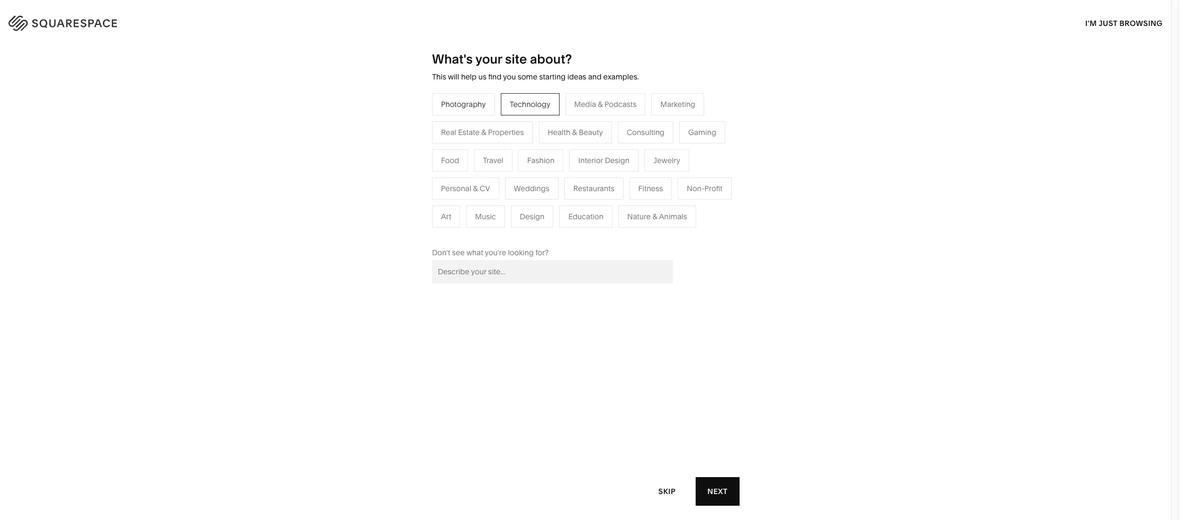 Task type: locate. For each thing, give the bounding box(es) containing it.
1 vertical spatial nature & animals
[[628, 212, 687, 221]]

1 horizontal spatial non-
[[687, 184, 705, 193]]

fitness link
[[579, 179, 614, 188]]

travel
[[467, 147, 488, 157], [483, 156, 504, 165]]

us
[[479, 72, 487, 82]]

nature & animals down "home & decor" link
[[579, 163, 639, 173]]

1 vertical spatial restaurants
[[574, 184, 615, 193]]

food
[[441, 156, 459, 165]]

squarespace logo link
[[21, 13, 249, 30]]

1 horizontal spatial design
[[605, 156, 630, 165]]

0 vertical spatial non-
[[687, 184, 705, 193]]

Fitness radio
[[630, 177, 672, 200]]

real
[[441, 128, 456, 137], [467, 227, 482, 236]]

beauty
[[579, 128, 603, 137]]

nature down fitness radio
[[628, 212, 651, 221]]

about?
[[530, 51, 572, 67]]

jewelry
[[654, 156, 681, 165]]

0 vertical spatial nature
[[579, 163, 603, 173]]

interior
[[579, 156, 603, 165]]

1 horizontal spatial media & podcasts
[[574, 99, 637, 109]]

Fashion radio
[[518, 149, 564, 172]]

real up food radio
[[441, 128, 456, 137]]

log             in link
[[1131, 16, 1158, 26]]

nature & animals
[[579, 163, 639, 173], [628, 212, 687, 221]]

i'm
[[1086, 18, 1097, 28]]

0 vertical spatial weddings
[[514, 184, 550, 193]]

weddings
[[514, 184, 550, 193], [467, 211, 503, 220]]

0 vertical spatial podcasts
[[605, 99, 637, 109]]

Media & Podcasts radio
[[565, 93, 646, 115]]

& right cv
[[491, 179, 496, 188]]

for?
[[536, 248, 549, 257]]

consulting
[[627, 128, 665, 137]]

nature down the home
[[579, 163, 603, 173]]

podcasts down examples.
[[605, 99, 637, 109]]

estate up 'travel' link
[[458, 128, 480, 137]]

1 vertical spatial media
[[467, 179, 489, 188]]

don't see what you're looking for?
[[432, 248, 549, 257]]

site
[[505, 51, 527, 67]]

0 horizontal spatial animals
[[611, 163, 639, 173]]

examples.
[[604, 72, 639, 82]]

animals
[[611, 163, 639, 173], [659, 212, 687, 221]]

home
[[579, 147, 600, 157]]

education
[[569, 212, 604, 221]]

nature & animals link
[[579, 163, 649, 173]]

1 vertical spatial animals
[[659, 212, 687, 221]]

0 vertical spatial properties
[[488, 128, 524, 137]]

media
[[574, 99, 596, 109], [467, 179, 489, 188]]

cv
[[480, 184, 490, 193]]

non-profit
[[687, 184, 723, 193]]

Photography radio
[[432, 93, 495, 115]]

animals down fitness radio
[[659, 212, 687, 221]]

what's
[[432, 51, 473, 67]]

0 horizontal spatial podcasts
[[498, 179, 530, 188]]

estate inside radio
[[458, 128, 480, 137]]

personal & cv
[[441, 184, 490, 193]]

1 vertical spatial real
[[467, 227, 482, 236]]

1 horizontal spatial podcasts
[[605, 99, 637, 109]]

travel down real estate & properties radio in the top of the page
[[467, 147, 488, 157]]

0 vertical spatial design
[[605, 156, 630, 165]]

1 vertical spatial design
[[520, 212, 545, 221]]

0 vertical spatial nature & animals
[[579, 163, 639, 173]]

fashion
[[527, 156, 555, 165]]

what
[[467, 248, 483, 257]]

0 vertical spatial media
[[574, 99, 596, 109]]

i'm just browsing
[[1086, 18, 1163, 28]]

podcasts
[[605, 99, 637, 109], [498, 179, 530, 188]]

home & decor
[[579, 147, 630, 157]]

0 horizontal spatial estate
[[458, 128, 480, 137]]

you're
[[485, 248, 506, 257]]

real estate & properties
[[441, 128, 524, 137], [467, 227, 550, 236]]

1 horizontal spatial fitness
[[639, 184, 663, 193]]

& up 'travel' link
[[482, 128, 486, 137]]

0 horizontal spatial fitness
[[579, 179, 604, 188]]

1 horizontal spatial estate
[[484, 227, 506, 236]]

0 horizontal spatial design
[[520, 212, 545, 221]]

Technology radio
[[501, 93, 560, 115]]

estate
[[458, 128, 480, 137], [484, 227, 506, 236]]

1 vertical spatial properties
[[514, 227, 550, 236]]

0 horizontal spatial real
[[441, 128, 456, 137]]

you
[[503, 72, 516, 82]]

will
[[448, 72, 459, 82]]

1 vertical spatial estate
[[484, 227, 506, 236]]

and
[[588, 72, 602, 82]]

1 vertical spatial non-
[[404, 195, 422, 204]]

0 vertical spatial real
[[441, 128, 456, 137]]

travel inside option
[[483, 156, 504, 165]]

real estate & properties down weddings link
[[467, 227, 550, 236]]

0 vertical spatial animals
[[611, 163, 639, 173]]

skip
[[659, 487, 676, 496]]

& left cv
[[473, 184, 478, 193]]

1 vertical spatial podcasts
[[498, 179, 530, 188]]

0 vertical spatial estate
[[458, 128, 480, 137]]

restaurants down 'travel' link
[[467, 163, 508, 173]]

properties up "for?"
[[514, 227, 550, 236]]

media up the beauty
[[574, 99, 596, 109]]

1 vertical spatial nature
[[628, 212, 651, 221]]

properties
[[488, 128, 524, 137], [514, 227, 550, 236]]

profits
[[422, 195, 444, 204]]

nature
[[579, 163, 603, 173], [628, 212, 651, 221]]

& down and
[[598, 99, 603, 109]]

real estate & properties link
[[467, 227, 561, 236]]

events link
[[467, 195, 501, 204]]

media & podcasts inside option
[[574, 99, 637, 109]]

& right community at the left top of the page
[[398, 195, 403, 204]]

1 horizontal spatial nature
[[628, 212, 651, 221]]

media & podcasts link
[[467, 179, 540, 188]]

0 horizontal spatial media
[[467, 179, 489, 188]]

fitness
[[579, 179, 604, 188], [639, 184, 663, 193]]

& right the health
[[572, 128, 577, 137]]

media & podcasts
[[574, 99, 637, 109], [467, 179, 530, 188]]

animals down decor
[[611, 163, 639, 173]]

0 horizontal spatial weddings
[[467, 211, 503, 220]]

fitness up nature & animals radio
[[639, 184, 663, 193]]

0 vertical spatial restaurants
[[467, 163, 508, 173]]

estate down weddings link
[[484, 227, 506, 236]]

personal
[[441, 184, 471, 193]]

technology
[[510, 99, 551, 109]]

profit
[[705, 184, 723, 193]]

weddings down events link
[[467, 211, 503, 220]]

Real Estate & Properties radio
[[432, 121, 533, 143]]

media & podcasts down restaurants link at top left
[[467, 179, 530, 188]]

restaurants
[[467, 163, 508, 173], [574, 184, 615, 193]]

podcasts down restaurants link at top left
[[498, 179, 530, 188]]

Non-Profit radio
[[678, 177, 732, 200]]

real estate & properties inside radio
[[441, 128, 524, 137]]

media & podcasts down and
[[574, 99, 637, 109]]

0 vertical spatial media & podcasts
[[574, 99, 637, 109]]

looking
[[508, 248, 534, 257]]

skip button
[[647, 477, 688, 506]]

0 vertical spatial real estate & properties
[[441, 128, 524, 137]]

real estate & properties up 'travel' link
[[441, 128, 524, 137]]

1 horizontal spatial weddings
[[514, 184, 550, 193]]

design
[[605, 156, 630, 165], [520, 212, 545, 221]]

non-
[[687, 184, 705, 193], [404, 195, 422, 204]]

next
[[708, 487, 728, 496]]

Restaurants radio
[[565, 177, 624, 200]]

1 horizontal spatial media
[[574, 99, 596, 109]]

Food radio
[[432, 149, 468, 172]]

&
[[598, 99, 603, 109], [482, 128, 486, 137], [572, 128, 577, 137], [602, 147, 607, 157], [604, 163, 609, 173], [491, 179, 496, 188], [473, 184, 478, 193], [398, 195, 403, 204], [653, 212, 658, 221], [508, 227, 512, 236]]

travel up media & podcasts link
[[483, 156, 504, 165]]

log
[[1131, 16, 1148, 26]]

community & non-profits
[[355, 195, 444, 204]]

1 horizontal spatial restaurants
[[574, 184, 615, 193]]

0 horizontal spatial media & podcasts
[[467, 179, 530, 188]]

nature & animals down fitness radio
[[628, 212, 687, 221]]

restaurants down interior on the top of the page
[[574, 184, 615, 193]]

Weddings radio
[[505, 177, 559, 200]]

fitness down interior on the top of the page
[[579, 179, 604, 188]]

real down music on the top left of the page
[[467, 227, 482, 236]]

properties up 'travel' link
[[488, 128, 524, 137]]

1 horizontal spatial animals
[[659, 212, 687, 221]]

find
[[488, 72, 502, 82]]

media up events
[[467, 179, 489, 188]]

1 vertical spatial media & podcasts
[[467, 179, 530, 188]]

weddings up design radio
[[514, 184, 550, 193]]



Task type: describe. For each thing, give the bounding box(es) containing it.
your
[[476, 51, 502, 67]]

0 horizontal spatial nature
[[579, 163, 603, 173]]

weddings link
[[467, 211, 513, 220]]

animals inside radio
[[659, 212, 687, 221]]

1 vertical spatial weddings
[[467, 211, 503, 220]]

help
[[461, 72, 477, 82]]

non- inside non-profit radio
[[687, 184, 705, 193]]

community
[[355, 195, 396, 204]]

nature inside radio
[[628, 212, 651, 221]]

& up looking
[[508, 227, 512, 236]]

browsing
[[1120, 18, 1163, 28]]

next button
[[696, 477, 739, 506]]

this
[[432, 72, 446, 82]]

fitness inside radio
[[639, 184, 663, 193]]

just
[[1099, 18, 1118, 28]]

Nature & Animals radio
[[619, 205, 696, 228]]

design inside design radio
[[520, 212, 545, 221]]

Gaming radio
[[680, 121, 726, 143]]

Health & Beauty radio
[[539, 121, 612, 143]]

weddings inside weddings option
[[514, 184, 550, 193]]

log             in
[[1131, 16, 1158, 26]]

Marketing radio
[[652, 93, 705, 115]]

properties inside radio
[[488, 128, 524, 137]]

media inside option
[[574, 99, 596, 109]]

gaming
[[689, 128, 717, 137]]

music
[[475, 212, 496, 221]]

squarespace logo image
[[21, 13, 139, 30]]

Jewelry radio
[[645, 149, 690, 172]]

Design radio
[[511, 205, 554, 228]]

Music radio
[[466, 205, 505, 228]]

Personal & CV radio
[[432, 177, 499, 200]]

Interior Design radio
[[570, 149, 639, 172]]

& down home & decor
[[604, 163, 609, 173]]

decor
[[609, 147, 630, 157]]

design inside interior design "option"
[[605, 156, 630, 165]]

community & non-profits link
[[355, 195, 454, 204]]

events
[[467, 195, 490, 204]]

restaurants inside option
[[574, 184, 615, 193]]

degraw image
[[444, 362, 727, 520]]

1 vertical spatial real estate & properties
[[467, 227, 550, 236]]

0 horizontal spatial restaurants
[[467, 163, 508, 173]]

home & decor link
[[579, 147, 641, 157]]

travel link
[[467, 147, 498, 157]]

restaurants link
[[467, 163, 519, 173]]

don't
[[432, 248, 450, 257]]

marketing
[[661, 99, 696, 109]]

0 horizontal spatial non-
[[404, 195, 422, 204]]

in
[[1150, 16, 1158, 26]]

Art radio
[[432, 205, 460, 228]]

i'm just browsing link
[[1086, 8, 1163, 38]]

photography
[[441, 99, 486, 109]]

Don't see what you're looking for? field
[[432, 260, 673, 283]]

degraw element
[[444, 362, 727, 520]]

health & beauty
[[548, 128, 603, 137]]

Education radio
[[560, 205, 613, 228]]

ideas
[[568, 72, 587, 82]]

real inside radio
[[441, 128, 456, 137]]

& down fitness radio
[[653, 212, 658, 221]]

art
[[441, 212, 451, 221]]

see
[[452, 248, 465, 257]]

interior design
[[579, 156, 630, 165]]

1 horizontal spatial real
[[467, 227, 482, 236]]

Travel radio
[[474, 149, 513, 172]]

Consulting radio
[[618, 121, 674, 143]]

& right the home
[[602, 147, 607, 157]]

starting
[[539, 72, 566, 82]]

what's your site about? this will help us find you some starting ideas and examples.
[[432, 51, 639, 82]]

some
[[518, 72, 538, 82]]

podcasts inside option
[[605, 99, 637, 109]]

nature & animals inside radio
[[628, 212, 687, 221]]

health
[[548, 128, 571, 137]]



Task type: vqa. For each thing, say whether or not it's contained in the screenshot.
the Oranssi image
no



